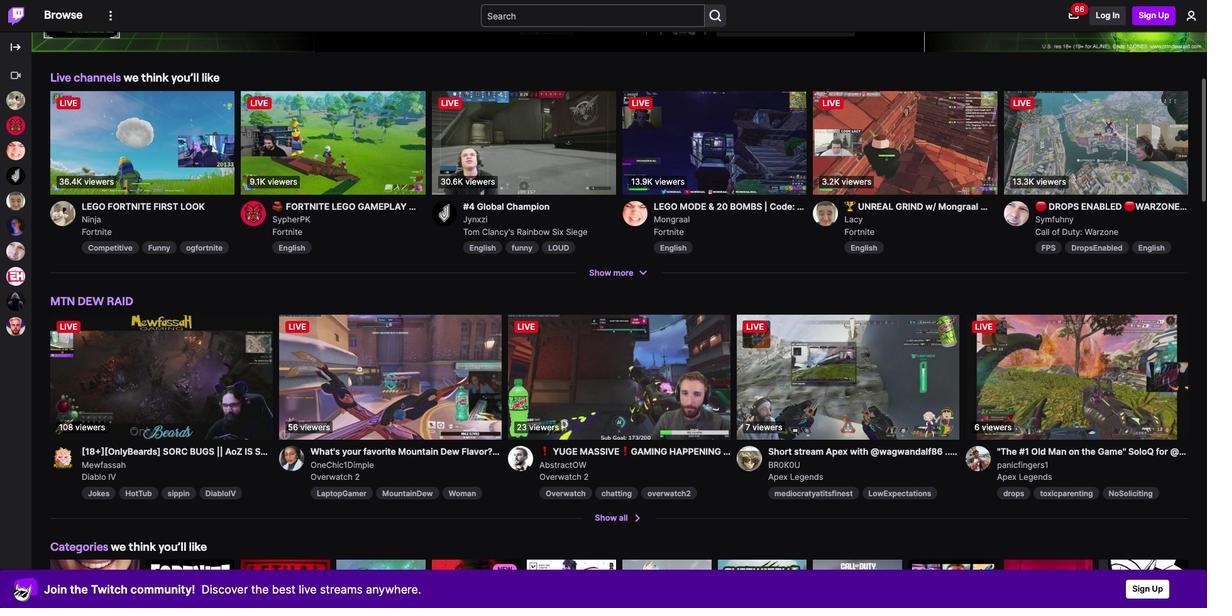 Task type: describe. For each thing, give the bounding box(es) containing it.
diablo iv
[[82, 472, 116, 483]]

categories
[[50, 540, 108, 554]]

browse link
[[44, 0, 83, 30]]

lacy image
[[6, 192, 25, 211]]

overwatch 2 link for your
[[311, 472, 360, 483]]

lego mode & 20 bombs | code: mongraal #ad !prime !newvid image
[[622, 91, 807, 195]]

ninja
[[82, 215, 101, 225]]

fps
[[1042, 244, 1056, 253]]

global
[[477, 201, 504, 212]]

jynxzi image inside we think you'll like 'element'
[[432, 201, 457, 226]]

use
[[422, 201, 438, 212]]

live
[[299, 583, 317, 596]]

what's your favorite mountain dew flavor? | sickgamer image
[[279, 315, 502, 440]]

chatting link
[[595, 487, 638, 500]]

dew inside what's your favorite mountain dew flavor? | sickgamer onechic1dimple overwatch 2
[[441, 446, 459, 457]]

1 vertical spatial up
[[1152, 584, 1163, 594]]

mongraal image
[[622, 201, 648, 226]]

0 vertical spatial mongraal
[[797, 201, 837, 212]]

mtn
[[50, 294, 75, 308]]

anywhere.
[[366, 583, 421, 596]]

lego for lego mode & 20 bombs | code: mongraal #ad !prime !newvid
[[654, 201, 678, 212]]

categories link
[[50, 540, 108, 554]]

mewfassah link
[[82, 446, 273, 472]]

lowexpectations link
[[862, 487, 938, 500]]

dont
[[760, 446, 785, 457]]

lego fortnite first look button
[[82, 201, 235, 212]]

duty:
[[1062, 227, 1083, 237]]

mrlust image
[[6, 292, 25, 311]]

1 vertical spatial sign up
[[1133, 584, 1163, 594]]

overwatch inside what's your favorite mountain dew flavor? | sickgamer onechic1dimple overwatch 2
[[311, 472, 353, 483]]

apex legends link for #1
[[997, 472, 1052, 483]]

5 english from the left
[[1138, 244, 1165, 253]]

!prime
[[858, 201, 885, 212]]

tom
[[463, 227, 480, 237]]

clancy's
[[482, 227, 515, 237]]

massive❗gaming
[[580, 446, 667, 457]]

call of duty: warzone
[[1035, 227, 1119, 237]]

drops
[[1004, 489, 1025, 499]]

Search Input search field
[[481, 4, 705, 27]]

#4 global champion jynxzi tom clancy's rainbow six siege
[[463, 201, 588, 237]]

raid
[[107, 294, 133, 308]]

toxicparenting link
[[1034, 487, 1099, 500]]

mewfassah
[[82, 460, 126, 470]]

lego for lego fortnite first look
[[82, 201, 106, 212]]

0 horizontal spatial jynxzi image
[[6, 167, 25, 185]]

❗ yuge massive❗gaming happening here❗ dont miss this ❗ poggeres❗ button
[[539, 446, 907, 458]]

0 vertical spatial sign up
[[1139, 10, 1169, 20]]

siege
[[566, 227, 588, 237]]

grand theft auto v cover image image
[[909, 561, 998, 609]]

overwatch2
[[648, 489, 691, 499]]

call
[[1035, 227, 1050, 237]]

woman
[[449, 489, 476, 499]]

funny
[[512, 244, 533, 253]]

browse
[[44, 8, 83, 22]]

[18+][onlybeards] sorc bugs || aoz is sad || free duriel runs || giveaway || dad jokes || music theme: pop !giveaway image
[[50, 315, 273, 440]]

code:
[[770, 201, 795, 212]]

fortnite inside lego fortnite first look ninja fortnite
[[82, 227, 112, 237]]

new
[[498, 567, 512, 574]]

competitive
[[88, 244, 133, 253]]

onechic1dimple image
[[279, 446, 304, 472]]

4 fortnite link from the left
[[845, 227, 875, 237]]

champion
[[506, 201, 550, 212]]

show all element
[[595, 513, 628, 525]]

overwatch 2 cover image image
[[718, 561, 807, 609]]

man
[[1048, 446, 1067, 457]]

lethal company cover image image
[[241, 561, 330, 609]]

br0k0u image
[[737, 446, 762, 472]]

abstractow image
[[508, 446, 533, 472]]

❗ yuge massive❗gaming happening here❗ dont miss this ❗ poggeres❗ image
[[508, 315, 731, 440]]

just chatting cover image image
[[50, 561, 139, 609]]

1 vertical spatial like
[[189, 540, 207, 554]]

overwatch inside overwatch link
[[546, 489, 586, 499]]

here❗
[[723, 446, 758, 457]]

2 english link from the left
[[463, 242, 502, 254]]

diablo iv link
[[82, 472, 116, 483]]

4 fortnite from the left
[[845, 227, 875, 237]]

1 vertical spatial you'll
[[159, 540, 186, 554]]

fortnite link for lego mode & 20 bombs | code: mongraal #ad !prime !newvid
[[654, 227, 684, 237]]

fortnite link for lego fortnite first look
[[82, 227, 112, 237]]

diablo
[[82, 472, 106, 483]]

show for show all
[[595, 513, 617, 523]]

bombs
[[730, 201, 762, 212]]

woman link
[[442, 487, 482, 500]]

discover
[[202, 583, 248, 596]]

5 english link from the left
[[1132, 242, 1171, 254]]

legends inside short stream apex with @wagwandalf86 ...come on mountain dew br0k0u apex legends
[[790, 472, 823, 483]]

on inside short stream apex with @wagwandalf86 ...come on mountain dew br0k0u apex legends
[[978, 446, 989, 457]]

1 🧱 from the left
[[272, 201, 284, 212]]

lego mode & 20 bombs | code: mongraal #ad !prime !newvid mongraal fortnite
[[654, 201, 921, 237]]

apex legends cover image image
[[1004, 561, 1093, 609]]

🔴 drops enabled 🔴warzone 3 is here!!! 🔴 new map 🔴 new movement 🔴 new gulag 🔴 ram-7 is back 🔴 is cod back? image
[[1004, 91, 1188, 195]]

br0k0u
[[768, 460, 801, 470]]

mountain inside what's your favorite mountain dew flavor? | sickgamer onechic1dimple overwatch 2
[[398, 446, 438, 457]]

lego inside "🧱 fortnite lego gameplay 🧱 use code "sypherpk" sypherpk fortnite"
[[332, 201, 356, 212]]

ogfortnite
[[186, 244, 223, 253]]

dropsenabled link
[[1065, 242, 1129, 254]]

overwatch link
[[539, 487, 592, 500]]

warzone
[[1085, 227, 1119, 237]]

favorite
[[363, 446, 396, 457]]

english for lacy
[[851, 244, 878, 253]]

fortnite cover image image
[[146, 561, 235, 609]]

dew inside short stream apex with @wagwandalf86 ...come on mountain dew br0k0u apex legends
[[1034, 446, 1053, 457]]

join
[[44, 583, 67, 596]]

0 vertical spatial we
[[124, 70, 139, 84]]

dropsenabled
[[1072, 244, 1123, 253]]

2 inside ❗ yuge massive❗gaming happening here❗ dont miss this ❗ poggeres❗ abstractow overwatch 2
[[584, 472, 589, 483]]

rainbow
[[517, 227, 550, 237]]

streams
[[320, 583, 363, 596]]

english for sypherpk
[[279, 244, 305, 253]]

0 vertical spatial sign up button
[[1133, 6, 1176, 25]]

hottub
[[125, 489, 152, 499]]

2 inside what's your favorite mountain dew flavor? | sickgamer onechic1dimple overwatch 2
[[355, 472, 360, 483]]

symfuhny
[[1035, 215, 1074, 225]]

sippin
[[168, 489, 190, 499]]

| inside what's your favorite mountain dew flavor? | sickgamer onechic1dimple overwatch 2
[[495, 446, 498, 457]]

drops link
[[997, 487, 1031, 500]]

lowexpectations
[[869, 489, 931, 499]]

dew
[[78, 294, 104, 308]]

...come
[[945, 446, 976, 457]]

panicfingers1
[[997, 460, 1049, 470]]

english link for lacy
[[845, 242, 884, 254]]

1 vertical spatial we
[[111, 540, 126, 554]]

funny link
[[142, 242, 177, 254]]

#4 global champion image
[[432, 91, 616, 195]]

symfuhny image inside we think you'll like 'element'
[[1004, 201, 1029, 226]]

fortnite inside lego mode & 20 bombs | code: mongraal #ad !prime !newvid mongraal fortnite
[[654, 227, 684, 237]]

lacy
[[845, 215, 863, 225]]

code
[[440, 201, 461, 212]]

fortnite for first
[[108, 201, 151, 212]]

what's your favorite mountain dew flavor? | sickgamer button
[[311, 446, 545, 458]]

mediocratyatitsfinest link
[[768, 487, 859, 500]]

lego mode & 20 bombs | code: mongraal #ad !prime !newvid button
[[654, 201, 921, 212]]

world of warcraft cover image image
[[336, 561, 425, 609]]

mtn dew raid
[[50, 294, 133, 308]]

channels
[[74, 70, 121, 84]]

overwatch 2 link for yuge
[[539, 472, 589, 483]]

nickeh30 image
[[6, 267, 25, 286]]

overwatch inside ❗ yuge massive❗gaming happening here❗ dont miss this ❗ poggeres❗ abstractow overwatch 2
[[539, 472, 582, 483]]

six
[[552, 227, 564, 237]]

funny link
[[506, 242, 539, 254]]

1 horizontal spatial apex
[[826, 446, 848, 457]]

recommended channels group
[[0, 63, 31, 340]]

hottub link
[[119, 487, 158, 500]]

categories we think you'll like
[[50, 540, 207, 554]]

for
[[1156, 446, 1168, 457]]

@mtndew
[[1170, 446, 1207, 457]]

overwatch2 link
[[641, 487, 697, 500]]

#ad
[[839, 201, 856, 212]]

in
[[1113, 10, 1120, 20]]

show for show more
[[589, 268, 611, 278]]

loud link
[[542, 242, 576, 254]]

mtn dew raid link
[[50, 294, 133, 308]]



Task type: vqa. For each thing, say whether or not it's contained in the screenshot.


Task type: locate. For each thing, give the bounding box(es) containing it.
lego left gameplay
[[332, 201, 356, 212]]

the for old
[[1082, 446, 1096, 457]]

stream
[[794, 446, 824, 457]]

symfuhny image down mrsavage icon
[[6, 242, 25, 261]]

1 horizontal spatial mountain
[[991, 446, 1032, 457]]

call of duty: warzone cover image image
[[813, 561, 902, 609]]

2 fortnite link from the left
[[272, 227, 303, 237]]

2 dew from the left
[[1034, 446, 1053, 457]]

0 horizontal spatial symfuhny image
[[6, 242, 25, 261]]

competitive link
[[82, 242, 139, 254]]

sippin link
[[161, 487, 196, 500]]

mrsavage image
[[6, 217, 25, 236]]

0 vertical spatial jynxzi image
[[6, 167, 25, 185]]

0 horizontal spatial |
[[495, 446, 498, 457]]

🧱 fortnite lego gameplay 🧱 use code "sypherpk" image
[[241, 91, 425, 195]]

| right flavor?
[[495, 446, 498, 457]]

1 horizontal spatial ninja image
[[50, 201, 75, 226]]

sign
[[1139, 10, 1156, 20], [1133, 584, 1150, 594]]

tom clancy's rainbow six siege link
[[463, 227, 588, 237]]

apex inside "the #1 old man on the game"  soloq for @mtndew panicfingers1 apex legends
[[997, 472, 1017, 483]]

1 horizontal spatial lego
[[332, 201, 356, 212]]

flavor?
[[462, 446, 493, 457]]

mongraal
[[797, 201, 837, 212], [654, 215, 690, 225]]

fortnite link down ninja
[[82, 227, 112, 237]]

english link for mongraal
[[654, 242, 693, 254]]

0 horizontal spatial dew
[[441, 446, 459, 457]]

0 vertical spatial like
[[202, 70, 220, 84]]

live channels we think you'll like
[[50, 70, 220, 84]]

1 english from the left
[[279, 244, 305, 253]]

fortnite inside "🧱 fortnite lego gameplay 🧱 use code "sypherpk" sypherpk fortnite"
[[286, 201, 330, 212]]

apex legends link for stream
[[768, 472, 823, 483]]

mongraal left #ad
[[797, 201, 837, 212]]

on inside "the #1 old man on the game"  soloq for @mtndew panicfingers1 apex legends
[[1069, 446, 1080, 457]]

jokes
[[88, 489, 110, 499]]

first
[[154, 201, 178, 212]]

1 fortnite from the left
[[108, 201, 151, 212]]

fortnite down sypherpk
[[272, 227, 303, 237]]

fortnite inside lego fortnite first look ninja fortnite
[[108, 201, 151, 212]]

2 overwatch 2 link from the left
[[539, 472, 589, 483]]

on right ...come
[[978, 446, 989, 457]]

"the
[[997, 446, 1017, 457]]

funny
[[148, 244, 170, 253]]

1 horizontal spatial on
[[1069, 446, 1080, 457]]

think right channels
[[141, 70, 169, 84]]

the inside "the #1 old man on the game"  soloq for @mtndew panicfingers1 apex legends
[[1082, 446, 1096, 457]]

laptopgamer
[[317, 489, 367, 499]]

0 vertical spatial think
[[141, 70, 169, 84]]

2 fortnite from the left
[[272, 227, 303, 237]]

sign up
[[1139, 10, 1169, 20], [1133, 584, 1163, 594]]

legends
[[790, 472, 823, 483], [1019, 472, 1052, 483]]

0 horizontal spatial fortnite
[[108, 201, 151, 212]]

🧱 up sypherpk
[[272, 201, 284, 212]]

1 horizontal spatial 🧱
[[409, 201, 420, 212]]

2 mountain from the left
[[991, 446, 1032, 457]]

lego fortnite first look ninja fortnite
[[82, 201, 205, 237]]

3 lego from the left
[[654, 201, 678, 212]]

@wagwandalf86
[[871, 446, 943, 457]]

mongraal down mode
[[654, 215, 690, 225]]

mountain up panicfingers1
[[991, 446, 1032, 457]]

0 vertical spatial show
[[589, 268, 611, 278]]

lacy image
[[813, 201, 838, 226]]

english down sypherpk
[[279, 244, 305, 253]]

2 on from the left
[[1069, 446, 1080, 457]]

mode
[[680, 201, 706, 212]]

mountain right favorite
[[398, 446, 438, 457]]

|
[[764, 201, 768, 212], [495, 446, 498, 457]]

symfuhny link
[[1035, 201, 1188, 226]]

20
[[717, 201, 728, 212]]

1 apex legends link from the left
[[768, 472, 823, 483]]

lego inside lego fortnite first look ninja fortnite
[[82, 201, 106, 212]]

1 legends from the left
[[790, 472, 823, 483]]

1 vertical spatial think
[[128, 540, 156, 554]]

legends down panicfingers1
[[1019, 472, 1052, 483]]

🏆 unreal grind w/ mongraal 🏆 | use code lacy #ad 🔥| !com !discord image
[[813, 91, 998, 195]]

1 lego from the left
[[82, 201, 106, 212]]

0 horizontal spatial mountain
[[398, 446, 438, 457]]

diabloiv link
[[199, 487, 242, 500]]

lego left mode
[[654, 201, 678, 212]]

show more button
[[583, 264, 656, 283]]

apex legends link down panicfingers1
[[997, 472, 1052, 483]]

log in
[[1096, 10, 1120, 20]]

fortnite link
[[82, 227, 112, 237], [272, 227, 303, 237], [654, 227, 684, 237], [845, 227, 875, 237]]

apex down br0k0u
[[768, 472, 788, 483]]

fortnite left first
[[108, 201, 151, 212]]

ninja image left ninja
[[50, 201, 75, 226]]

fortnite down mode
[[654, 227, 684, 237]]

look
[[181, 201, 205, 212]]

3 english link from the left
[[654, 242, 693, 254]]

english down mode
[[660, 244, 687, 253]]

poggeres❗
[[848, 446, 907, 457]]

1 horizontal spatial fortnite
[[286, 201, 330, 212]]

english link down mode
[[654, 242, 693, 254]]

live channels link
[[50, 70, 121, 84]]

#4 global champion button
[[463, 201, 616, 212]]

1 vertical spatial show
[[595, 513, 617, 523]]

mountain inside short stream apex with @wagwandalf86 ...come on mountain dew br0k0u apex legends
[[991, 446, 1032, 457]]

1 horizontal spatial overwatch 2 link
[[539, 472, 589, 483]]

1 ❗ from the left
[[539, 446, 551, 457]]

miss
[[788, 446, 809, 457]]

dew left flavor?
[[441, 446, 459, 457]]

sickgamer
[[500, 446, 545, 457]]

1 vertical spatial sign
[[1133, 584, 1150, 594]]

coolcat image
[[13, 577, 38, 602]]

1 horizontal spatial legends
[[1019, 472, 1052, 483]]

short stream apex with @wagwandalf86 ...come on mountain dew br0k0u apex legends
[[768, 446, 1053, 483]]

the for twitch
[[251, 583, 269, 596]]

english link down symfuhny link at the top right of the page
[[1132, 242, 1171, 254]]

0 horizontal spatial overwatch 2 link
[[311, 472, 360, 483]]

ninja image
[[6, 91, 25, 110], [50, 201, 75, 226]]

log
[[1096, 10, 1111, 20]]

0 horizontal spatial legends
[[790, 472, 823, 483]]

2 fortnite from the left
[[286, 201, 330, 212]]

gameplay
[[358, 201, 407, 212]]

fortnite link down sypherpk
[[272, 227, 303, 237]]

1 vertical spatial symfuhny image
[[6, 242, 25, 261]]

2 ❗ from the left
[[834, 446, 846, 457]]

0 horizontal spatial 2
[[355, 472, 360, 483]]

fortnite link down lacy
[[845, 227, 875, 237]]

ninja image inside recommended channels group
[[6, 91, 25, 110]]

show
[[589, 268, 611, 278], [595, 513, 617, 523]]

"the #1 old man on the game"  soloq for @mtndewgaming image
[[966, 315, 1188, 440]]

sign up button
[[1133, 6, 1176, 25], [1126, 580, 1169, 599]]

show inside show more element
[[589, 268, 611, 278]]

2 horizontal spatial the
[[1082, 446, 1096, 457]]

sports cover image image
[[1099, 561, 1188, 609]]

3 fortnite from the left
[[654, 227, 684, 237]]

2 down 'onechic1dimple'
[[355, 472, 360, 483]]

0 horizontal spatial ninja image
[[6, 91, 25, 110]]

fortnite
[[82, 227, 112, 237], [272, 227, 303, 237], [654, 227, 684, 237], [845, 227, 875, 237]]

1 horizontal spatial the
[[251, 583, 269, 596]]

short stream apex with @wagwandalf86 ...come on mountain dew image
[[737, 315, 959, 440]]

legends inside "the #1 old man on the game"  soloq for @mtndew panicfingers1 apex legends
[[1019, 472, 1052, 483]]

the right join
[[70, 583, 88, 596]]

jynxzi image
[[6, 167, 25, 185], [432, 201, 457, 226]]

show left more
[[589, 268, 611, 278]]

1 horizontal spatial ❗
[[834, 446, 846, 457]]

4 english from the left
[[851, 244, 878, 253]]

fortnite down ninja
[[82, 227, 112, 237]]

ninja image up sypherpk image
[[6, 91, 25, 110]]

"the #1 old man on the game"  soloq for @mtndew button
[[997, 446, 1207, 458]]

4 english link from the left
[[845, 242, 884, 254]]

jynxzi image up lacy image at the top left
[[6, 167, 25, 185]]

1 mountain from the left
[[398, 446, 438, 457]]

english link down "tom"
[[463, 242, 502, 254]]

apex left with
[[826, 446, 848, 457]]

&
[[709, 201, 714, 212]]

1 2 from the left
[[355, 472, 360, 483]]

0 horizontal spatial the
[[70, 583, 88, 596]]

ogfortnite link
[[180, 242, 229, 254]]

2 2 from the left
[[584, 472, 589, 483]]

apex up drops link
[[997, 472, 1017, 483]]

1 horizontal spatial jynxzi image
[[432, 201, 457, 226]]

2 up overwatch link
[[584, 472, 589, 483]]

1 vertical spatial sign up button
[[1126, 580, 1169, 599]]

0 horizontal spatial ❗
[[539, 446, 551, 457]]

0 horizontal spatial mongraal
[[654, 215, 690, 225]]

"the #1 old man on the game"  soloq for @mtndew panicfingers1 apex legends
[[997, 446, 1207, 483]]

0 horizontal spatial apex
[[768, 472, 788, 483]]

1 horizontal spatial apex legends link
[[997, 472, 1052, 483]]

short stream apex with @wagwandalf86 ...come on mountain dew button
[[768, 446, 1053, 458]]

1 horizontal spatial symfuhny image
[[1004, 201, 1029, 226]]

we think you'll like element
[[47, 91, 1192, 283]]

mewfassah image
[[50, 446, 75, 472]]

english down "tom"
[[469, 244, 496, 253]]

1 vertical spatial |
[[495, 446, 498, 457]]

0 vertical spatial sign
[[1139, 10, 1156, 20]]

1 horizontal spatial 2
[[584, 472, 589, 483]]

2 apex legends link from the left
[[997, 472, 1052, 483]]

mediocratyatitsfinest
[[775, 489, 853, 499]]

fortnite up sypherpk
[[286, 201, 330, 212]]

overwatch 2 link down the abstractow
[[539, 472, 589, 483]]

show left all
[[595, 513, 617, 523]]

the left game"
[[1082, 446, 1096, 457]]

game"
[[1098, 446, 1126, 457]]

show more
[[589, 268, 634, 278]]

show more element
[[589, 267, 634, 279]]

league of legends cover image image
[[622, 561, 712, 609]]

fortnite link for 🧱 fortnite lego gameplay 🧱 use code "sypherpk"
[[272, 227, 303, 237]]

3 english from the left
[[660, 244, 687, 253]]

0 horizontal spatial apex legends link
[[768, 472, 823, 483]]

soloq
[[1128, 446, 1154, 457]]

what's your favorite mountain dew flavor? | sickgamer onechic1dimple overwatch 2
[[311, 446, 545, 483]]

| inside lego mode & 20 bombs | code: mongraal #ad !prime !newvid mongraal fortnite
[[764, 201, 768, 212]]

symfuhny image inside recommended channels group
[[6, 242, 25, 261]]

valorant cover image image
[[527, 561, 616, 609]]

the left best
[[251, 583, 269, 596]]

what's
[[311, 446, 340, 457]]

0 vertical spatial you'll
[[171, 70, 199, 84]]

1 horizontal spatial mongraal
[[797, 201, 837, 212]]

panicfingers1 image
[[966, 446, 991, 472]]

show inside show all element
[[595, 513, 617, 523]]

overwatch 2 link
[[311, 472, 360, 483], [539, 472, 589, 483]]

your
[[342, 446, 361, 457]]

!newvid
[[887, 201, 921, 212]]

english for mongraal
[[660, 244, 687, 253]]

sypherpk image
[[6, 116, 25, 135]]

mountaindew link
[[376, 487, 439, 500]]

2 horizontal spatial lego
[[654, 201, 678, 212]]

lego up ninja
[[82, 201, 106, 212]]

on
[[978, 446, 989, 457], [1069, 446, 1080, 457]]

1 horizontal spatial dew
[[1034, 446, 1053, 457]]

symfuhny image
[[1004, 201, 1029, 226], [6, 242, 25, 261]]

0 vertical spatial up
[[1158, 10, 1169, 20]]

1 horizontal spatial |
[[764, 201, 768, 212]]

🧱 left 'use'
[[409, 201, 420, 212]]

we
[[124, 70, 139, 84], [111, 540, 126, 554]]

jynxzi image left #4 in the top left of the page
[[432, 201, 457, 226]]

jynxzi
[[463, 215, 488, 225]]

3 fortnite link from the left
[[654, 227, 684, 237]]

sypherpk image
[[241, 201, 266, 226]]

2 🧱 from the left
[[409, 201, 420, 212]]

overwatch 2 link down 'onechic1dimple'
[[311, 472, 360, 483]]

🧱 fortnite lego gameplay 🧱 use code "sypherpk" button
[[272, 201, 512, 212]]

2 horizontal spatial apex
[[997, 472, 1017, 483]]

1 fortnite link from the left
[[82, 227, 112, 237]]

2 legends from the left
[[1019, 472, 1052, 483]]

log in button
[[1090, 6, 1126, 25]]

0 horizontal spatial 🧱
[[272, 201, 284, 212]]

dew right #1
[[1034, 446, 1053, 457]]

lego fortnite first look image
[[50, 91, 235, 195]]

1 english link from the left
[[272, 242, 312, 254]]

mountain
[[398, 446, 438, 457], [991, 446, 1032, 457]]

english down symfuhny link at the top right of the page
[[1138, 244, 1165, 253]]

nadeshot image
[[6, 318, 25, 336]]

fortnite link down mode
[[654, 227, 684, 237]]

0 vertical spatial ninja image
[[6, 91, 25, 110]]

2 english from the left
[[469, 244, 496, 253]]

english down lacy
[[851, 244, 878, 253]]

1 overwatch 2 link from the left
[[311, 472, 360, 483]]

english link for sypherpk
[[272, 242, 312, 254]]

fortnite for lego
[[286, 201, 330, 212]]

0 horizontal spatial on
[[978, 446, 989, 457]]

short
[[768, 446, 792, 457]]

ninja image inside we think you'll like 'element'
[[50, 201, 75, 226]]

🧱
[[272, 201, 284, 212], [409, 201, 420, 212]]

english link down sypherpk
[[272, 242, 312, 254]]

onechic1dimple
[[311, 460, 374, 470]]

legends up mediocratyatitsfinest link
[[790, 472, 823, 483]]

dew
[[441, 446, 459, 457], [1034, 446, 1053, 457]]

0 vertical spatial symfuhny image
[[1004, 201, 1029, 226]]

lego inside lego mode & 20 bombs | code: mongraal #ad !prime !newvid mongraal fortnite
[[654, 201, 678, 212]]

we right channels
[[124, 70, 139, 84]]

1 dew from the left
[[441, 446, 459, 457]]

0 vertical spatial |
[[764, 201, 768, 212]]

old
[[1031, 446, 1046, 457]]

symfuhny image left symfuhny
[[1004, 201, 1029, 226]]

english link
[[272, 242, 312, 254], [463, 242, 502, 254], [654, 242, 693, 254], [845, 242, 884, 254], [1132, 242, 1171, 254]]

mongraal image
[[6, 141, 25, 160]]

this
[[812, 446, 832, 457]]

think up community!
[[128, 540, 156, 554]]

❗ right this
[[834, 446, 846, 457]]

apex legends link
[[768, 472, 823, 483], [997, 472, 1052, 483]]

1 vertical spatial mongraal
[[654, 215, 690, 225]]

0 horizontal spatial lego
[[82, 201, 106, 212]]

fortnite down lacy
[[845, 227, 875, 237]]

1 fortnite from the left
[[82, 227, 112, 237]]

2 lego from the left
[[332, 201, 356, 212]]

fortnite inside "🧱 fortnite lego gameplay 🧱 use code "sypherpk" sypherpk fortnite"
[[272, 227, 303, 237]]

1 vertical spatial jynxzi image
[[432, 201, 457, 226]]

1 vertical spatial ninja image
[[50, 201, 75, 226]]

on right man
[[1069, 446, 1080, 457]]

| left code:
[[764, 201, 768, 212]]

player controls element
[[384, 11, 717, 36]]

1 on from the left
[[978, 446, 989, 457]]

apex legends link down br0k0u
[[768, 472, 823, 483]]

❗ left yuge on the left
[[539, 446, 551, 457]]

call of duty: modern warfare iii cover image image
[[432, 561, 521, 609]]

we right categories link
[[111, 540, 126, 554]]

english link down lacy
[[845, 242, 884, 254]]



